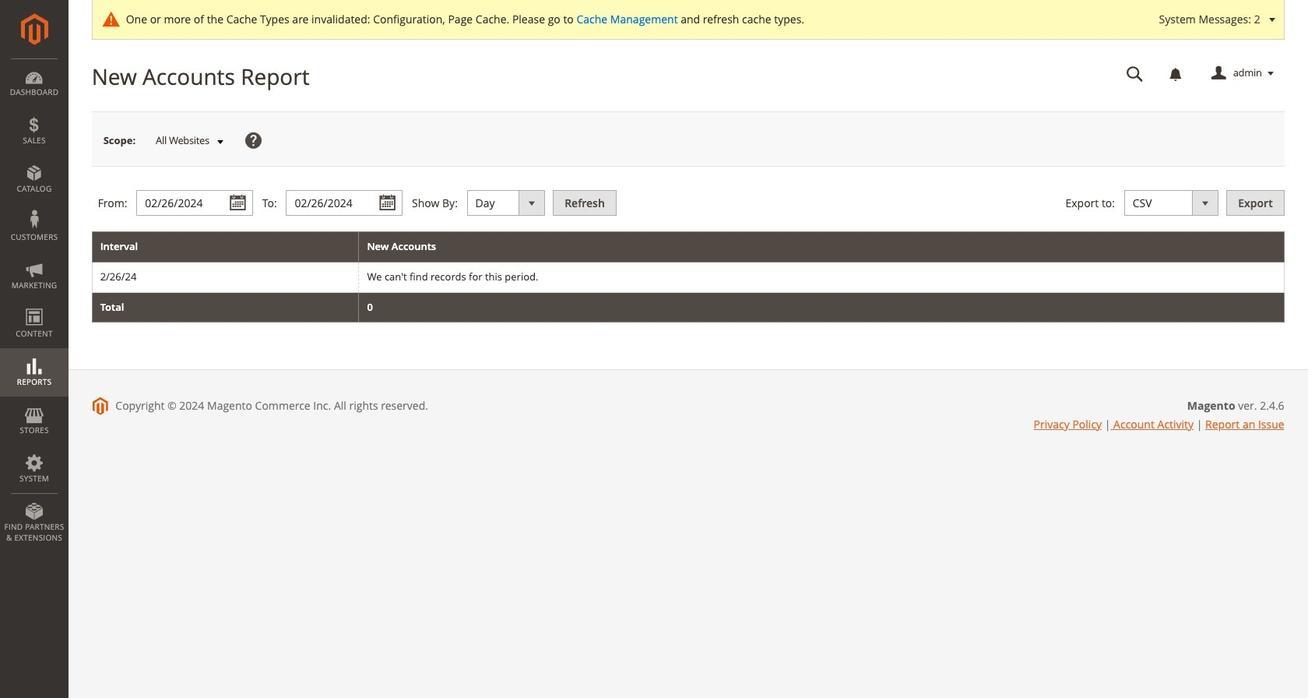 Task type: locate. For each thing, give the bounding box(es) containing it.
menu bar
[[0, 58, 69, 551]]

None text field
[[1116, 60, 1155, 87], [136, 190, 253, 216], [286, 190, 403, 216], [1116, 60, 1155, 87], [136, 190, 253, 216], [286, 190, 403, 216]]



Task type: describe. For each thing, give the bounding box(es) containing it.
magento admin panel image
[[21, 13, 48, 45]]



